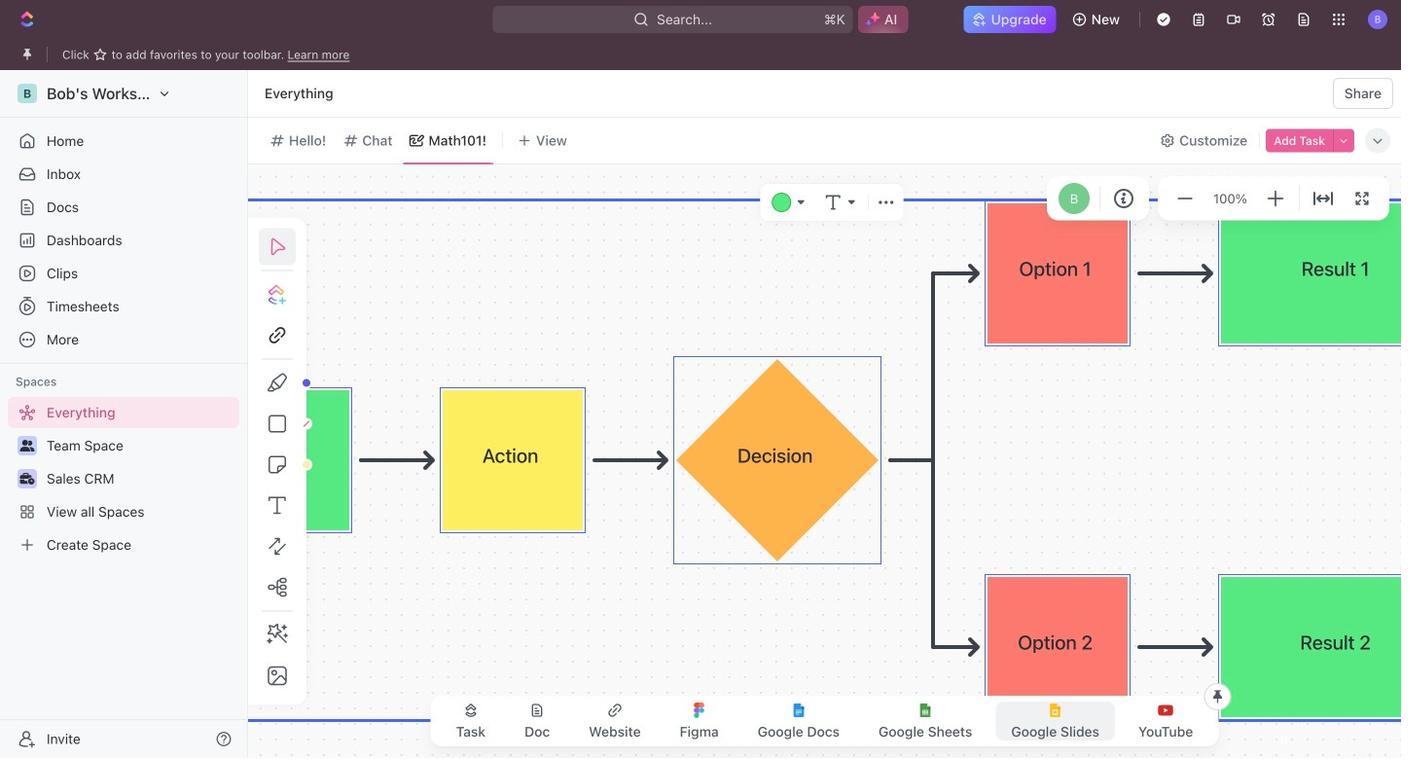 Task type: describe. For each thing, give the bounding box(es) containing it.
user group image
[[20, 440, 35, 452]]

tree inside "sidebar" "navigation"
[[8, 397, 239, 561]]

bob's workspace, , element
[[18, 84, 37, 103]]



Task type: locate. For each thing, give the bounding box(es) containing it.
sidebar navigation
[[0, 70, 252, 758]]

business time image
[[20, 473, 35, 485]]

tree
[[8, 397, 239, 561]]



Task type: vqa. For each thing, say whether or not it's contained in the screenshot.
the topmost "1"
no



